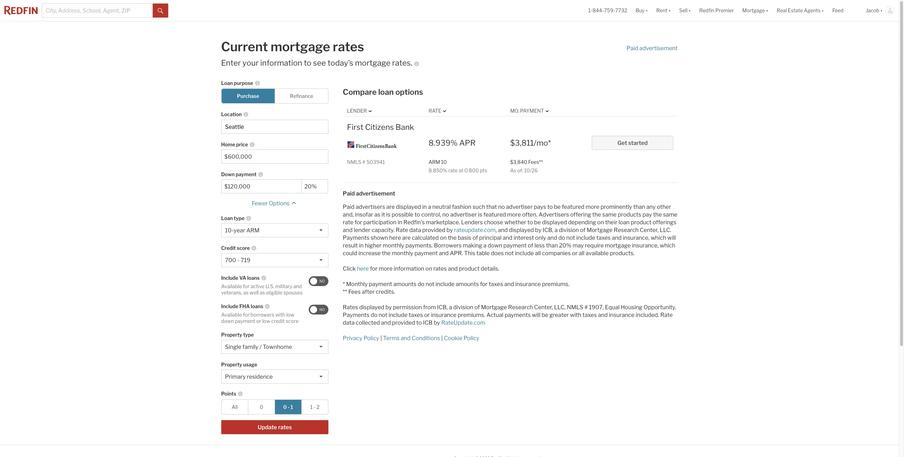 Task type: locate. For each thing, give the bounding box(es) containing it.
on left their
[[597, 219, 604, 226]]

mortgage up actual
[[481, 304, 507, 311]]

rateupdate.com link
[[441, 320, 485, 326]]

rates right update
[[278, 424, 292, 431]]

all down the less
[[535, 250, 541, 257]]

active
[[251, 284, 265, 290]]

redfin premier button
[[695, 0, 738, 21]]

rate inside paid advertisers are displayed in a neutral fashion such that no advertiser pays to be featured more prominently than any other and, insofar as it is possible to control, no advertiser is featured more often. advertisers offering the same products pay the same rate for participation in redfin's marketplace. lenders choose whether to be displayed depending on their loan product offerings and lender capacity. rate data provided by
[[343, 219, 353, 226]]

of down depending
[[580, 227, 586, 234]]

in inside ", and displayed by icb, a division of mortgage research center, llc. payments shown here are calculated on the basis of principal and interest only and do not include taxes and insurance, which will result in higher monthly payments. borrowers making a down payment of less than 20% may require mortgage insurance, which could increase the monthly payment and apr. this table does not include all companies or all available products."
[[359, 242, 364, 249]]

1 vertical spatial will
[[532, 312, 541, 319]]

do inside ", and displayed by icb, a division of mortgage research center, llc. payments shown here are calculated on the basis of principal and interest only and do not include taxes and insurance, which will result in higher monthly payments. borrowers making a down payment of less than 20% may require mortgage insurance, which could increase the monthly payment and apr. this table does not include all companies or all available products."
[[558, 235, 565, 241]]

1 vertical spatial type
[[243, 332, 254, 338]]

2 horizontal spatial rate
[[661, 312, 673, 319]]

advertisers
[[539, 212, 569, 218]]

could
[[343, 250, 357, 257]]

higher
[[365, 242, 382, 249]]

2 include from the top
[[221, 304, 238, 310]]

1 horizontal spatial product
[[631, 219, 652, 226]]

1 horizontal spatial loan
[[619, 219, 630, 226]]

of inside rates displayed by permission from icb, a division of mortgage research center, llc, nmls # 1907, equal housing opportunity. payments do not include taxes or insurance premiums. actual payments will be greater with taxes and insurance included. rate data collected and provided to icb by
[[475, 304, 480, 311]]

mortgage inside ", and displayed by icb, a division of mortgage research center, llc. payments shown here are calculated on the basis of principal and interest only and do not include taxes and insurance, which will result in higher monthly payments. borrowers making a down payment of less than 20% may require mortgage insurance, which could increase the monthly payment and apr. this table does not include all companies or all available products."
[[605, 242, 631, 249]]

2 loan from the top
[[221, 215, 233, 221]]

a inside rates displayed by permission from icb, a division of mortgage research center, llc, nmls # 1907, equal housing opportunity. payments do not include taxes or insurance premiums. actual payments will be greater with taxes and insurance included. rate data collected and provided to icb by
[[449, 304, 452, 311]]

2 amounts from the left
[[456, 281, 479, 288]]

rate down redfin's
[[396, 227, 408, 234]]

in right the result
[[359, 242, 364, 249]]

0 horizontal spatial research
[[508, 304, 533, 311]]

to down often.
[[528, 219, 533, 226]]

1 vertical spatial #
[[585, 304, 588, 311]]

offerings
[[653, 219, 677, 226]]

family
[[243, 344, 258, 351]]

payment inside the available for borrowers with low down payment or low credit score
[[235, 318, 255, 324]]

product
[[631, 219, 652, 226], [459, 266, 480, 272]]

2 payments from the top
[[343, 312, 370, 319]]

2 horizontal spatial insurance
[[609, 312, 635, 319]]

2 vertical spatial on
[[426, 266, 432, 272]]

2 same from the left
[[663, 212, 678, 218]]

shown
[[371, 235, 388, 241]]

be left greater
[[542, 312, 548, 319]]

option group
[[221, 89, 329, 104], [221, 400, 329, 415]]

greater
[[550, 312, 569, 319]]

credit score
[[221, 245, 250, 251]]

0 vertical spatial payments
[[343, 235, 370, 241]]

available for payment
[[221, 312, 242, 318]]

here right the click
[[357, 266, 369, 272]]

will inside rates displayed by permission from icb, a division of mortgage research center, llc, nmls # 1907, equal housing opportunity. payments do not include taxes or insurance premiums. actual payments will be greater with taxes and insurance included. rate data collected and provided to icb by
[[532, 312, 541, 319]]

icb, up only
[[543, 227, 554, 234]]

1 horizontal spatial all
[[579, 250, 585, 257]]

monthly down shown
[[383, 242, 404, 249]]

than inside ", and displayed by icb, a division of mortgage research center, llc. payments shown here are calculated on the basis of principal and interest only and do not include taxes and insurance, which will result in higher monthly payments. borrowers making a down payment of less than 20% may require mortgage insurance, which could increase the monthly payment and apr. this table does not include all companies or all available products."
[[546, 242, 558, 249]]

featured up offering
[[562, 204, 584, 211]]

7732
[[615, 8, 627, 13]]

displayed up possible
[[396, 204, 421, 211]]

0 horizontal spatial are
[[386, 204, 395, 211]]

0 - 1
[[283, 404, 293, 410]]

or up "icb"
[[424, 312, 430, 319]]

payment
[[520, 108, 544, 114]]

1 horizontal spatial same
[[663, 212, 678, 218]]

0 horizontal spatial #
[[362, 159, 365, 165]]

mortgage inside ", and displayed by icb, a division of mortgage research center, llc. payments shown here are calculated on the basis of principal and interest only and do not include taxes and insurance, which will result in higher monthly payments. borrowers making a down payment of less than 20% may require mortgage insurance, which could increase the monthly payment and apr. this table does not include all companies or all available products."
[[587, 227, 613, 234]]

equal
[[605, 304, 620, 311]]

not inside * monthly payment amounts do not include amounts for taxes and insurance premiums. ** fees after credits.
[[426, 281, 434, 288]]

1 horizontal spatial amounts
[[456, 281, 479, 288]]

insurance,
[[623, 235, 650, 241], [632, 242, 659, 249]]

payments
[[343, 235, 370, 241], [343, 312, 370, 319]]

3 ▾ from the left
[[689, 8, 691, 13]]

loans up borrowers
[[251, 304, 263, 310]]

0 vertical spatial in
[[422, 204, 427, 211]]

loan down products
[[619, 219, 630, 226]]

1 vertical spatial than
[[546, 242, 558, 249]]

buy ▾ button
[[632, 0, 652, 21]]

loan for loan type
[[221, 215, 233, 221]]

- inside radio
[[288, 404, 290, 410]]

arm inside 'arm 10 8.850 % rate at 0.800 pts'
[[429, 159, 440, 165]]

include up the from
[[436, 281, 455, 288]]

2 vertical spatial do
[[371, 312, 377, 319]]

are up possible
[[386, 204, 395, 211]]

do down "click here for more information on rates and product details." at the bottom of page
[[418, 281, 424, 288]]

paid inside paid advertisement button
[[627, 45, 638, 51]]

1 loan from the top
[[221, 80, 233, 86]]

1 vertical spatial down
[[221, 318, 234, 324]]

0 vertical spatial be
[[554, 204, 561, 211]]

click here for more information on rates and product details.
[[343, 266, 499, 272]]

1 horizontal spatial is
[[478, 212, 482, 218]]

0 vertical spatial loan
[[221, 80, 233, 86]]

current mortgage rates
[[221, 39, 364, 54]]

mortgage left real
[[742, 8, 765, 13]]

Purchase radio
[[221, 89, 275, 104]]

0 horizontal spatial mortgage
[[481, 304, 507, 311]]

for right the here link at the bottom left of page
[[370, 266, 378, 272]]

2 vertical spatial mortgage
[[481, 304, 507, 311]]

1 vertical spatial nmls
[[567, 304, 583, 311]]

credits.
[[376, 289, 395, 296]]

with inside the available for borrowers with low down payment or low credit score
[[275, 312, 285, 318]]

center, down pay
[[640, 227, 659, 234]]

rates
[[343, 304, 358, 311]]

in down possible
[[398, 219, 402, 226]]

1 1 from the left
[[291, 404, 293, 410]]

property type element
[[221, 328, 325, 340]]

monthly
[[346, 281, 368, 288]]

1 vertical spatial which
[[660, 242, 675, 249]]

0 - 1 radio
[[275, 400, 302, 415]]

division inside ", and displayed by icb, a division of mortgage research center, llc. payments shown here are calculated on the basis of principal and interest only and do not include taxes and insurance, which will result in higher monthly payments. borrowers making a down payment of less than 20% may require mortgage insurance, which could increase the monthly payment and apr. this table does not include all companies or all available products."
[[559, 227, 579, 234]]

State, City, County, ZIP search field
[[221, 120, 329, 134]]

1 vertical spatial advertiser
[[450, 212, 477, 218]]

displayed down the after
[[359, 304, 384, 311]]

2 vertical spatial rates
[[278, 424, 292, 431]]

loan
[[378, 88, 394, 97], [619, 219, 630, 226]]

1907,
[[589, 304, 604, 311]]

or down borrowers
[[256, 318, 261, 324]]

1 horizontal spatial information
[[394, 266, 424, 272]]

not inside rates displayed by permission from icb, a division of mortgage research center, llc, nmls # 1907, equal housing opportunity. payments do not include taxes or insurance premiums. actual payments will be greater with taxes and insurance included. rate data collected and provided to icb by
[[379, 312, 387, 319]]

table
[[477, 250, 490, 257]]

nmls inside rates displayed by permission from icb, a division of mortgage research center, llc, nmls # 1907, equal housing opportunity. payments do not include taxes or insurance premiums. actual payments will be greater with taxes and insurance included. rate data collected and provided to icb by
[[567, 304, 583, 311]]

1 payments from the top
[[343, 235, 370, 241]]

All radio
[[221, 400, 248, 415]]

1 vertical spatial mortgage
[[587, 227, 613, 234]]

1 vertical spatial available
[[221, 312, 242, 318]]

not up collected
[[379, 312, 387, 319]]

0 vertical spatial icb,
[[543, 227, 554, 234]]

0 vertical spatial mortgage
[[271, 39, 330, 54]]

data inside rates displayed by permission from icb, a division of mortgage research center, llc, nmls # 1907, equal housing opportunity. payments do not include taxes or insurance premiums. actual payments will be greater with taxes and insurance included. rate data collected and provided to icb by
[[343, 320, 355, 326]]

companies
[[542, 250, 571, 257]]

0 horizontal spatial in
[[359, 242, 364, 249]]

1 horizontal spatial here
[[389, 235, 401, 241]]

or inside ", and displayed by icb, a division of mortgage research center, llc. payments shown here are calculated on the basis of principal and interest only and do not include taxes and insurance, which will result in higher monthly payments. borrowers making a down payment of less than 20% may require mortgage insurance, which could increase the monthly payment and apr. this table does not include all companies or all available products."
[[572, 250, 578, 257]]

redfin
[[699, 8, 715, 13]]

a up the control,
[[428, 204, 431, 211]]

include va loans
[[221, 275, 260, 281]]

monthly
[[383, 242, 404, 249], [392, 250, 413, 257]]

not right does
[[505, 250, 514, 257]]

0 horizontal spatial |
[[381, 335, 382, 342]]

by down credits.
[[386, 304, 392, 311]]

down up property type
[[221, 318, 234, 324]]

premiums. inside rates displayed by permission from icb, a division of mortgage research center, llc, nmls # 1907, equal housing opportunity. payments do not include taxes or insurance premiums. actual payments will be greater with taxes and insurance included. rate data collected and provided to icb by
[[458, 312, 485, 319]]

do up collected
[[371, 312, 377, 319]]

rate inside button
[[429, 108, 441, 114]]

1 horizontal spatial nmls
[[567, 304, 583, 311]]

a
[[428, 204, 431, 211], [555, 227, 558, 234], [484, 242, 487, 249], [449, 304, 452, 311]]

than inside paid advertisers are displayed in a neutral fashion such that no advertiser pays to be featured more prominently than any other and, insofar as it is possible to control, no advertiser is featured more often. advertisers offering the same products pay the same rate for participation in redfin's marketplace. lenders choose whether to be displayed depending on their loan product offerings and lender capacity. rate data provided by
[[633, 204, 645, 211]]

bank
[[396, 122, 414, 132]]

or down "may"
[[572, 250, 578, 257]]

payments up the result
[[343, 235, 370, 241]]

1 horizontal spatial with
[[570, 312, 581, 319]]

on
[[597, 219, 604, 226], [440, 235, 447, 241], [426, 266, 432, 272]]

with inside rates displayed by permission from icb, a division of mortgage research center, llc, nmls # 1907, equal housing opportunity. payments do not include taxes or insurance premiums. actual payments will be greater with taxes and insurance included. rate data collected and provided to icb by
[[570, 312, 581, 319]]

,
[[496, 227, 497, 234]]

choose
[[484, 219, 503, 226]]

displayed inside rates displayed by permission from icb, a division of mortgage research center, llc, nmls # 1907, equal housing opportunity. payments do not include taxes or insurance premiums. actual payments will be greater with taxes and insurance included. rate data collected and provided to icb by
[[359, 304, 384, 311]]

loan for loan purpose
[[221, 80, 233, 86]]

for down va
[[243, 284, 250, 290]]

down up does
[[488, 242, 502, 249]]

0 radio
[[248, 400, 275, 415]]

neutral
[[432, 204, 451, 211]]

1 include from the top
[[221, 275, 238, 281]]

type
[[234, 215, 245, 221], [243, 332, 254, 338]]

and up spouses
[[293, 284, 302, 290]]

premiums. up rateupdate.com link
[[458, 312, 485, 319]]

1 | from the left
[[381, 335, 382, 342]]

5 ▾ from the left
[[822, 8, 824, 13]]

be down often.
[[534, 219, 541, 226]]

are up payments.
[[402, 235, 411, 241]]

single family / townhome
[[225, 344, 292, 351]]

2 vertical spatial mortgage
[[605, 242, 631, 249]]

mortgage down their
[[587, 227, 613, 234]]

score right credit
[[286, 318, 299, 324]]

by inside paid advertisers are displayed in a neutral fashion such that no advertiser pays to be featured more prominently than any other and, insofar as it is possible to control, no advertiser is featured more often. advertisers offering the same products pay the same rate for participation in redfin's marketplace. lenders choose whether to be displayed depending on their loan product offerings and lender capacity. rate data provided by
[[447, 227, 453, 234]]

icb,
[[543, 227, 554, 234], [437, 304, 448, 311]]

- inside option
[[314, 404, 316, 410]]

1 horizontal spatial #
[[585, 304, 588, 311]]

does
[[491, 250, 504, 257]]

1 vertical spatial center,
[[534, 304, 553, 311]]

are inside paid advertisers are displayed in a neutral fashion such that no advertiser pays to be featured more prominently than any other and, insofar as it is possible to control, no advertiser is featured more often. advertisers offering the same products pay the same rate for participation in redfin's marketplace. lenders choose whether to be displayed depending on their loan product offerings and lender capacity. rate data provided by
[[386, 204, 395, 211]]

is right it
[[386, 212, 391, 218]]

1 horizontal spatial icb,
[[543, 227, 554, 234]]

mortgage up the products.
[[605, 242, 631, 249]]

0 vertical spatial provided
[[422, 227, 445, 234]]

0 vertical spatial include
[[221, 275, 238, 281]]

a inside paid advertisers are displayed in a neutral fashion such that no advertiser pays to be featured more prominently than any other and, insofar as it is possible to control, no advertiser is featured more often. advertisers offering the same products pay the same rate for participation in redfin's marketplace. lenders choose whether to be displayed depending on their loan product offerings and lender capacity. rate data provided by
[[428, 204, 431, 211]]

arm
[[429, 159, 440, 165], [246, 227, 259, 234]]

rates inside button
[[278, 424, 292, 431]]

policy down collected
[[364, 335, 379, 342]]

a up the rateupdate.com
[[449, 304, 452, 311]]

on up borrowers
[[440, 235, 447, 241]]

4 ▾ from the left
[[766, 8, 768, 13]]

more up offering
[[586, 204, 599, 211]]

0 horizontal spatial score
[[237, 245, 250, 251]]

and inside * monthly payment amounts do not include amounts for taxes and insurance premiums. ** fees after credits.
[[504, 281, 514, 288]]

loan up 10-
[[221, 215, 233, 221]]

0 vertical spatial rates
[[333, 39, 364, 54]]

0 horizontal spatial product
[[459, 266, 480, 272]]

1 all from the left
[[535, 250, 541, 257]]

1 option group from the top
[[221, 89, 329, 104]]

insurance
[[515, 281, 541, 288], [431, 312, 457, 319], [609, 312, 635, 319]]

1 horizontal spatial -
[[288, 404, 290, 410]]

the down any
[[653, 212, 662, 218]]

mortgage left rates.
[[355, 58, 391, 67]]

0 vertical spatial arm
[[429, 159, 440, 165]]

advertisers
[[356, 204, 385, 211]]

cookie policy link
[[444, 335, 479, 342]]

principal
[[479, 235, 502, 241]]

score up 719
[[237, 245, 250, 251]]

▾ for rent ▾
[[669, 8, 671, 13]]

mortgage up enter your information to see today's mortgage rates.
[[271, 39, 330, 54]]

with up credit
[[275, 312, 285, 318]]

▾ right sell
[[689, 8, 691, 13]]

1 vertical spatial loan
[[619, 219, 630, 226]]

2 policy from the left
[[464, 335, 479, 342]]

for inside * monthly payment amounts do not include amounts for taxes and insurance premiums. ** fees after credits.
[[480, 281, 488, 288]]

0 horizontal spatial -
[[237, 257, 240, 264]]

here
[[389, 235, 401, 241], [357, 266, 369, 272]]

1 horizontal spatial |
[[441, 335, 443, 342]]

0 inside radio
[[283, 404, 287, 410]]

provided down the 'permission'
[[392, 320, 415, 326]]

center, inside ", and displayed by icb, a division of mortgage research center, llc. payments shown here are calculated on the basis of principal and interest only and do not include taxes and insurance, which will result in higher monthly payments. borrowers making a down payment of less than 20% may require mortgage insurance, which could increase the monthly payment and apr. this table does not include all companies or all available products."
[[640, 227, 659, 234]]

be inside rates displayed by permission from icb, a division of mortgage research center, llc, nmls # 1907, equal housing opportunity. payments do not include taxes or insurance premiums. actual payments will be greater with taxes and insurance included. rate data collected and provided to icb by
[[542, 312, 548, 319]]

0 horizontal spatial than
[[546, 242, 558, 249]]

icb, inside rates displayed by permission from icb, a division of mortgage research center, llc, nmls # 1907, equal housing opportunity. payments do not include taxes or insurance premiums. actual payments will be greater with taxes and insurance included. rate data collected and provided to icb by
[[437, 304, 448, 311]]

down payment
[[221, 172, 257, 177]]

2 0 from the left
[[283, 404, 287, 410]]

2 vertical spatial be
[[542, 312, 548, 319]]

1 ▾ from the left
[[646, 8, 648, 13]]

premier
[[716, 8, 734, 13]]

of down rateupdate.com link
[[473, 235, 478, 241]]

making
[[463, 242, 482, 249]]

# left 503941
[[362, 159, 365, 165]]

than up pay
[[633, 204, 645, 211]]

on inside paid advertisers are displayed in a neutral fashion such that no advertiser pays to be featured more prominently than any other and, insofar as it is possible to control, no advertiser is featured more often. advertisers offering the same products pay the same rate for participation in redfin's marketplace. lenders choose whether to be displayed depending on their loan product offerings and lender capacity. rate data provided by
[[597, 219, 604, 226]]

1 vertical spatial payments
[[343, 312, 370, 319]]

2 with from the left
[[570, 312, 581, 319]]

2 horizontal spatial do
[[558, 235, 565, 241]]

2 1 from the left
[[310, 404, 313, 410]]

1 horizontal spatial data
[[409, 227, 421, 234]]

do
[[558, 235, 565, 241], [418, 281, 424, 288], [371, 312, 377, 319]]

1 vertical spatial loan
[[221, 215, 233, 221]]

agents
[[804, 8, 821, 13]]

/mo*
[[534, 138, 551, 147]]

to
[[304, 58, 311, 67], [547, 204, 553, 211], [415, 212, 420, 218], [528, 219, 533, 226], [416, 320, 422, 326]]

1 vertical spatial are
[[402, 235, 411, 241]]

update rates button
[[221, 421, 329, 435]]

1 horizontal spatial 0
[[283, 404, 287, 410]]

is down such
[[478, 212, 482, 218]]

include inside rates displayed by permission from icb, a division of mortgage research center, llc, nmls # 1907, equal housing opportunity. payments do not include taxes or insurance premiums. actual payments will be greater with taxes and insurance included. rate data collected and provided to icb by
[[389, 312, 408, 319]]

in up the control,
[[422, 204, 427, 211]]

1 vertical spatial information
[[394, 266, 424, 272]]

1 inside radio
[[291, 404, 293, 410]]

- left 719
[[237, 257, 240, 264]]

▾ for sell ▾
[[689, 8, 691, 13]]

more up whether
[[507, 212, 521, 218]]

as left well
[[243, 290, 249, 296]]

0 vertical spatial than
[[633, 204, 645, 211]]

division up the rateupdate.com
[[453, 304, 473, 311]]

1 - 2 radio
[[301, 400, 329, 415]]

2 horizontal spatial rates
[[433, 266, 447, 272]]

displayed up interest
[[509, 227, 534, 234]]

and left lender at left
[[343, 227, 353, 234]]

1 vertical spatial property
[[221, 362, 242, 368]]

submit search image
[[158, 8, 163, 14]]

1 left "2"
[[310, 404, 313, 410]]

as inside paid advertisers are displayed in a neutral fashion such that no advertiser pays to be featured more prominently than any other and, insofar as it is possible to control, no advertiser is featured more often. advertisers offering the same products pay the same rate for participation in redfin's marketplace. lenders choose whether to be displayed depending on their loan product offerings and lender capacity. rate data provided by
[[374, 212, 380, 218]]

6 ▾ from the left
[[881, 8, 883, 13]]

, and displayed by icb, a division of mortgage research center, llc. payments shown here are calculated on the basis of principal and interest only and do not include taxes and insurance, which will result in higher monthly payments. borrowers making a down payment of less than 20% may require mortgage insurance, which could increase the monthly payment and apr. this table does not include all companies or all available products.
[[343, 227, 676, 257]]

do inside * monthly payment amounts do not include amounts for taxes and insurance premiums. ** fees after credits.
[[418, 281, 424, 288]]

do inside rates displayed by permission from icb, a division of mortgage research center, llc, nmls # 1907, equal housing opportunity. payments do not include taxes or insurance premiums. actual payments will be greater with taxes and insurance included. rate data collected and provided to icb by
[[371, 312, 377, 319]]

1 horizontal spatial mortgage
[[587, 227, 613, 234]]

option group containing all
[[221, 400, 329, 415]]

enter
[[221, 58, 241, 67]]

real estate agents ▾
[[777, 8, 824, 13]]

advertisement
[[640, 45, 678, 51], [356, 190, 395, 197]]

0 horizontal spatial provided
[[392, 320, 415, 326]]

down
[[488, 242, 502, 249], [221, 318, 234, 324]]

to up advertisers
[[547, 204, 553, 211]]

terms
[[383, 335, 400, 342]]

option group containing purchase
[[221, 89, 329, 104]]

of up the rateupdate.com
[[475, 304, 480, 311]]

may
[[573, 242, 584, 249]]

1 horizontal spatial than
[[633, 204, 645, 211]]

include for include va loans
[[221, 275, 238, 281]]

1 horizontal spatial be
[[542, 312, 548, 319]]

#
[[362, 159, 365, 165], [585, 304, 588, 311]]

property for primary residence
[[221, 362, 242, 368]]

2 all from the left
[[579, 250, 585, 257]]

2 vertical spatial rate
[[661, 312, 673, 319]]

include fha loans
[[221, 304, 263, 310]]

loans up active
[[247, 275, 260, 281]]

option group up the update rates button at the left bottom of the page
[[221, 400, 329, 415]]

1 property from the top
[[221, 332, 242, 338]]

not down "click here for more information on rates and product details." at the bottom of page
[[426, 281, 434, 288]]

taxes inside ", and displayed by icb, a division of mortgage research center, llc. payments shown here are calculated on the basis of principal and interest only and do not include taxes and insurance, which will result in higher monthly payments. borrowers making a down payment of less than 20% may require mortgage insurance, which could increase the monthly payment and apr. this table does not include all companies or all available products."
[[597, 235, 611, 241]]

▾ right rent
[[669, 8, 671, 13]]

$3,811 /mo*
[[510, 138, 551, 147]]

payment inside * monthly payment amounts do not include amounts for taxes and insurance premiums. ** fees after credits.
[[369, 281, 392, 288]]

arm right year
[[246, 227, 259, 234]]

1 vertical spatial provided
[[392, 320, 415, 326]]

0 vertical spatial more
[[586, 204, 599, 211]]

property up primary
[[221, 362, 242, 368]]

0 vertical spatial are
[[386, 204, 395, 211]]

%
[[451, 138, 458, 147], [443, 168, 447, 174]]

0 horizontal spatial all
[[535, 250, 541, 257]]

research
[[614, 227, 639, 234], [508, 304, 533, 311]]

for inside available for active u.s. military and veterans, as well as eligible spouses
[[243, 284, 250, 290]]

0 vertical spatial down
[[488, 242, 502, 249]]

1 horizontal spatial down
[[488, 242, 502, 249]]

available up veterans,
[[221, 284, 242, 290]]

0 horizontal spatial will
[[532, 312, 541, 319]]

0 vertical spatial here
[[389, 235, 401, 241]]

by up only
[[535, 227, 542, 234]]

2 ▾ from the left
[[669, 8, 671, 13]]

to left "icb"
[[416, 320, 422, 326]]

often.
[[522, 212, 538, 218]]

premiums. up 'llc,'
[[542, 281, 570, 288]]

0 inside option
[[260, 404, 263, 410]]

payments inside rates displayed by permission from icb, a division of mortgage research center, llc, nmls # 1907, equal housing opportunity. payments do not include taxes or insurance premiums. actual payments will be greater with taxes and insurance included. rate data collected and provided to icb by
[[343, 312, 370, 319]]

▾
[[646, 8, 648, 13], [669, 8, 671, 13], [689, 8, 691, 13], [766, 8, 768, 13], [822, 8, 824, 13], [881, 8, 883, 13]]

available inside available for active u.s. military and veterans, as well as eligible spouses
[[221, 284, 242, 290]]

2 property from the top
[[221, 362, 242, 368]]

taxes inside * monthly payment amounts do not include amounts for taxes and insurance premiums. ** fees after credits.
[[489, 281, 503, 288]]

information
[[260, 58, 302, 67], [394, 266, 424, 272]]

Home price text field
[[224, 154, 325, 160]]

paid advertisement
[[627, 45, 678, 51], [343, 190, 395, 197]]

0 vertical spatial research
[[614, 227, 639, 234]]

information down payments.
[[394, 266, 424, 272]]

2 option group from the top
[[221, 400, 329, 415]]

real estate agents ▾ link
[[777, 0, 824, 21]]

1 0 from the left
[[260, 404, 263, 410]]

1 with from the left
[[275, 312, 285, 318]]

-
[[237, 257, 240, 264], [288, 404, 290, 410], [314, 404, 316, 410]]

0 vertical spatial available
[[221, 284, 242, 290]]

rate up 8.939
[[429, 108, 441, 114]]

data inside paid advertisers are displayed in a neutral fashion such that no advertiser pays to be featured more prominently than any other and, insofar as it is possible to control, no advertiser is featured more often. advertisers offering the same products pay the same rate for participation in redfin's marketplace. lenders choose whether to be displayed depending on their loan product offerings and lender capacity. rate data provided by
[[409, 227, 421, 234]]

sell ▾ button
[[675, 0, 695, 21]]

payment down the fha
[[235, 318, 255, 324]]

# inside rates displayed by permission from icb, a division of mortgage research center, llc, nmls # 1907, equal housing opportunity. payments do not include taxes or insurance premiums. actual payments will be greater with taxes and insurance included. rate data collected and provided to icb by
[[585, 304, 588, 311]]

1 vertical spatial include
[[221, 304, 238, 310]]

well
[[250, 290, 259, 296]]

0 horizontal spatial with
[[275, 312, 285, 318]]

include
[[576, 235, 595, 241], [515, 250, 534, 257], [436, 281, 455, 288], [389, 312, 408, 319]]

data down rates
[[343, 320, 355, 326]]

759-
[[604, 8, 615, 13]]

0 horizontal spatial policy
[[364, 335, 379, 342]]

usage
[[243, 362, 257, 368]]

available inside the available for borrowers with low down payment or low credit score
[[221, 312, 242, 318]]

0 vertical spatial do
[[558, 235, 565, 241]]

taxes down the 'permission'
[[409, 312, 423, 319]]

more down increase
[[379, 266, 393, 272]]

get started button
[[592, 136, 674, 150]]

1 available from the top
[[221, 284, 242, 290]]

mortgage inside rates displayed by permission from icb, a division of mortgage research center, llc, nmls # 1907, equal housing opportunity. payments do not include taxes or insurance premiums. actual payments will be greater with taxes and insurance included. rate data collected and provided to icb by
[[481, 304, 507, 311]]

jacob
[[866, 8, 879, 13]]

1 horizontal spatial or
[[424, 312, 430, 319]]

1 vertical spatial division
[[453, 304, 473, 311]]

option group for loan purpose
[[221, 89, 329, 104]]

purchase
[[237, 93, 259, 99]]

0 horizontal spatial icb,
[[437, 304, 448, 311]]

and
[[343, 227, 353, 234], [498, 227, 508, 234], [503, 235, 513, 241], [548, 235, 557, 241], [612, 235, 622, 241], [439, 250, 449, 257], [448, 266, 458, 272], [504, 281, 514, 288], [293, 284, 302, 290], [598, 312, 608, 319], [381, 320, 391, 326], [401, 335, 411, 342]]

rate left at
[[448, 168, 458, 174]]

click
[[343, 266, 356, 272]]

1 is from the left
[[386, 212, 391, 218]]

payment down payments.
[[415, 250, 438, 257]]

2 available from the top
[[221, 312, 242, 318]]

are inside ", and displayed by icb, a division of mortgage research center, llc. payments shown here are calculated on the basis of principal and interest only and do not include taxes and insurance, which will result in higher monthly payments. borrowers making a down payment of less than 20% may require mortgage insurance, which could increase the monthly payment and apr. this table does not include all companies or all available products."
[[402, 235, 411, 241]]

on down payments.
[[426, 266, 432, 272]]

0 vertical spatial product
[[631, 219, 652, 226]]



Task type: vqa. For each thing, say whether or not it's contained in the screenshot.
ARM
yes



Task type: describe. For each thing, give the bounding box(es) containing it.
not up 20%
[[566, 235, 575, 241]]

single
[[225, 344, 241, 351]]

conditions
[[412, 335, 440, 342]]

type for family
[[243, 332, 254, 338]]

include inside * monthly payment amounts do not include amounts for taxes and insurance premiums. ** fees after credits.
[[436, 281, 455, 288]]

rent
[[656, 8, 668, 13]]

require
[[585, 242, 604, 249]]

payment down interest
[[504, 242, 527, 249]]

rate inside rates displayed by permission from icb, a division of mortgage research center, llc, nmls # 1907, equal housing opportunity. payments do not include taxes or insurance premiums. actual payments will be greater with taxes and insurance included. rate data collected and provided to icb by
[[661, 312, 673, 319]]

of:
[[517, 168, 523, 174]]

basis
[[458, 235, 471, 241]]

0 horizontal spatial be
[[534, 219, 541, 226]]

2 horizontal spatial be
[[554, 204, 561, 211]]

all
[[232, 404, 238, 410]]

here link
[[357, 266, 369, 272]]

and right ,
[[498, 227, 508, 234]]

privacy policy | terms and conditions | cookie policy
[[343, 335, 479, 342]]

20%
[[559, 242, 572, 249]]

0 horizontal spatial as
[[243, 290, 249, 296]]

/
[[260, 344, 262, 351]]

Down payment text field
[[305, 183, 325, 190]]

1 vertical spatial more
[[507, 212, 521, 218]]

property type
[[221, 332, 254, 338]]

pay
[[643, 212, 652, 218]]

sell
[[679, 8, 688, 13]]

type for year
[[234, 215, 245, 221]]

- for 1
[[314, 404, 316, 410]]

Down payment text field
[[224, 183, 299, 190]]

loans for include fha loans
[[251, 304, 263, 310]]

a down advertisers
[[555, 227, 558, 234]]

0 for 0 - 1
[[283, 404, 287, 410]]

0 horizontal spatial advertisement
[[356, 190, 395, 197]]

1-844-759-7732
[[588, 8, 627, 13]]

1-
[[588, 8, 593, 13]]

pts
[[480, 168, 487, 174]]

started
[[628, 140, 648, 146]]

0 horizontal spatial more
[[379, 266, 393, 272]]

and right 'terms'
[[401, 335, 411, 342]]

refinance
[[290, 93, 313, 99]]

of left the less
[[528, 242, 533, 249]]

0 vertical spatial score
[[237, 245, 250, 251]]

paid inside paid advertisers are displayed in a neutral fashion such that no advertiser pays to be featured more prominently than any other and, insofar as it is possible to control, no advertiser is featured more often. advertisers offering the same products pay the same rate for participation in redfin's marketplace. lenders choose whether to be displayed depending on their loan product offerings and lender capacity. rate data provided by
[[343, 204, 355, 211]]

by inside ", and displayed by icb, a division of mortgage research center, llc. payments shown here are calculated on the basis of principal and interest only and do not include taxes and insurance, which will result in higher monthly payments. borrowers making a down payment of less than 20% may require mortgage insurance, which could increase the monthly payment and apr. this table does not include all companies or all available products."
[[535, 227, 542, 234]]

participation
[[363, 219, 397, 226]]

lender button
[[347, 108, 373, 114]]

mortgage ▾ button
[[738, 0, 773, 21]]

cookie
[[444, 335, 463, 342]]

the right increase
[[382, 250, 391, 257]]

privacy policy link
[[343, 335, 379, 342]]

payments
[[505, 312, 531, 319]]

and up the products.
[[612, 235, 622, 241]]

provided inside rates displayed by permission from icb, a division of mortgage research center, llc, nmls # 1907, equal housing opportunity. payments do not include taxes or insurance premiums. actual payments will be greater with taxes and insurance included. rate data collected and provided to icb by
[[392, 320, 415, 326]]

% inside 'arm 10 8.850 % rate at 0.800 pts'
[[443, 168, 447, 174]]

2 horizontal spatial more
[[586, 204, 599, 211]]

0 vertical spatial featured
[[562, 204, 584, 211]]

- for 700
[[237, 257, 240, 264]]

advertisement inside button
[[640, 45, 678, 51]]

today's
[[328, 58, 353, 67]]

1 vertical spatial product
[[459, 266, 480, 272]]

residence
[[247, 374, 273, 381]]

mortgage inside dropdown button
[[742, 8, 765, 13]]

City, Address, School, Agent, ZIP search field
[[42, 4, 153, 18]]

division inside rates displayed by permission from icb, a division of mortgage research center, llc, nmls # 1907, equal housing opportunity. payments do not include taxes or insurance premiums. actual payments will be greater with taxes and insurance included. rate data collected and provided to icb by
[[453, 304, 473, 311]]

buy ▾ button
[[636, 0, 648, 21]]

1 vertical spatial featured
[[484, 212, 506, 218]]

1 vertical spatial insurance,
[[632, 242, 659, 249]]

1 amounts from the left
[[393, 281, 417, 288]]

rateupdate.com
[[441, 320, 485, 326]]

rent ▾
[[656, 8, 671, 13]]

payments.
[[406, 242, 433, 249]]

1 horizontal spatial as
[[260, 290, 265, 296]]

10
[[441, 159, 447, 165]]

center, inside rates displayed by permission from icb, a division of mortgage research center, llc, nmls # 1907, equal housing opportunity. payments do not include taxes or insurance premiums. actual payments will be greater with taxes and insurance included. rate data collected and provided to icb by
[[534, 304, 553, 311]]

here inside ", and displayed by icb, a division of mortgage research center, llc. payments shown here are calculated on the basis of principal and interest only and do not include taxes and insurance, which will result in higher monthly payments. borrowers making a down payment of less than 20% may require mortgage insurance, which could increase the monthly payment and apr. this table does not include all companies or all available products."
[[389, 235, 401, 241]]

0 vertical spatial information
[[260, 58, 302, 67]]

▾ for mortgage ▾
[[766, 8, 768, 13]]

option group for points
[[221, 400, 329, 415]]

$3,840 fees** as of: 10/26
[[510, 159, 543, 174]]

purpose
[[234, 80, 253, 86]]

property usage element
[[221, 358, 325, 370]]

estate
[[788, 8, 803, 13]]

current
[[221, 39, 268, 54]]

for inside paid advertisers are displayed in a neutral fashion such that no advertiser pays to be featured more prominently than any other and, insofar as it is possible to control, no advertiser is featured more often. advertisers offering the same products pay the same rate for participation in redfin's marketplace. lenders choose whether to be displayed depending on their loan product offerings and lender capacity. rate data provided by
[[355, 219, 362, 226]]

primary
[[225, 374, 246, 381]]

product inside paid advertisers are displayed in a neutral fashion such that no advertiser pays to be featured more prominently than any other and, insofar as it is possible to control, no advertiser is featured more often. advertisers offering the same products pay the same rate for participation in redfin's marketplace. lenders choose whether to be displayed depending on their loan product offerings and lender capacity. rate data provided by
[[631, 219, 652, 226]]

0 horizontal spatial advertiser
[[450, 212, 477, 218]]

sell ▾ button
[[679, 0, 691, 21]]

$3,811
[[510, 138, 534, 147]]

Refinance radio
[[275, 89, 329, 104]]

points
[[221, 391, 236, 397]]

a up table
[[484, 242, 487, 249]]

will inside ", and displayed by icb, a division of mortgage research center, llc. payments shown here are calculated on the basis of principal and interest only and do not include taxes and insurance, which will result in higher monthly payments. borrowers making a down payment of less than 20% may require mortgage insurance, which could increase the monthly payment and apr. this table does not include all companies or all available products."
[[668, 235, 676, 241]]

such
[[473, 204, 485, 211]]

and up 'terms'
[[381, 320, 391, 326]]

loans for include va loans
[[247, 275, 260, 281]]

0 vertical spatial which
[[651, 235, 666, 241]]

terms and conditions link
[[383, 335, 440, 342]]

prominently
[[601, 204, 632, 211]]

0 vertical spatial insurance,
[[623, 235, 650, 241]]

1 vertical spatial mortgage
[[355, 58, 391, 67]]

permission
[[393, 304, 422, 311]]

1 horizontal spatial advertiser
[[506, 204, 533, 211]]

and right only
[[548, 235, 557, 241]]

2 | from the left
[[441, 335, 443, 342]]

credit
[[271, 318, 285, 324]]

fha
[[239, 304, 250, 310]]

1 horizontal spatial rates
[[333, 39, 364, 54]]

at
[[459, 168, 463, 174]]

provided inside paid advertisers are displayed in a neutral fashion such that no advertiser pays to be featured more prominently than any other and, insofar as it is possible to control, no advertiser is featured more often. advertisers offering the same products pay the same rate for participation in redfin's marketplace. lenders choose whether to be displayed depending on their loan product offerings and lender capacity. rate data provided by
[[422, 227, 445, 234]]

other
[[657, 204, 671, 211]]

premiums. inside * monthly payment amounts do not include amounts for taxes and insurance premiums. ** fees after credits.
[[542, 281, 570, 288]]

to left see
[[304, 58, 311, 67]]

mo. payment
[[510, 108, 544, 114]]

0 vertical spatial paid advertisement
[[627, 45, 678, 51]]

insofar
[[355, 212, 373, 218]]

it
[[382, 212, 385, 218]]

0 horizontal spatial on
[[426, 266, 432, 272]]

rate inside paid advertisers are displayed in a neutral fashion such that no advertiser pays to be featured more prominently than any other and, insofar as it is possible to control, no advertiser is featured more often. advertisers offering the same products pay the same rate for participation in redfin's marketplace. lenders choose whether to be displayed depending on their loan product offerings and lender capacity. rate data provided by
[[396, 227, 408, 234]]

1 vertical spatial arm
[[246, 227, 259, 234]]

rate inside 'arm 10 8.850 % rate at 0.800 pts'
[[448, 168, 458, 174]]

rateupdate.com link
[[454, 227, 496, 234]]

citizens
[[365, 122, 394, 132]]

paid advertisement button
[[627, 44, 678, 52]]

your
[[243, 58, 259, 67]]

and inside paid advertisers are displayed in a neutral fashion such that no advertiser pays to be featured more prominently than any other and, insofar as it is possible to control, no advertiser is featured more often. advertisers offering the same products pay the same rate for participation in redfin's marketplace. lenders choose whether to be displayed depending on their loan product offerings and lender capacity. rate data provided by
[[343, 227, 353, 234]]

taxes down '1907,'
[[583, 312, 597, 319]]

0 horizontal spatial no
[[442, 212, 449, 218]]

1-844-759-7732 link
[[588, 8, 627, 13]]

rent ▾ button
[[652, 0, 675, 21]]

to up redfin's
[[415, 212, 420, 218]]

to inside rates displayed by permission from icb, a division of mortgage research center, llc, nmls # 1907, equal housing opportunity. payments do not include taxes or insurance premiums. actual payments will be greater with taxes and insurance included. rate data collected and provided to icb by
[[416, 320, 422, 326]]

payment right down
[[236, 172, 257, 177]]

0 vertical spatial loan
[[378, 88, 394, 97]]

the up borrowers
[[448, 235, 457, 241]]

loan purpose
[[221, 80, 253, 86]]

from
[[423, 304, 436, 311]]

by right "icb"
[[434, 320, 440, 326]]

1 horizontal spatial %
[[451, 138, 458, 147]]

and left interest
[[503, 235, 513, 241]]

▾ for buy ▾
[[646, 8, 648, 13]]

lenders
[[461, 219, 483, 226]]

1 vertical spatial paid
[[343, 190, 355, 197]]

displayed inside ", and displayed by icb, a division of mortgage research center, llc. payments shown here are calculated on the basis of principal and interest only and do not include taxes and insurance, which will result in higher monthly payments. borrowers making a down payment of less than 20% may require mortgage insurance, which could increase the monthly payment and apr. this table does not include all companies or all available products."
[[509, 227, 534, 234]]

payments inside ", and displayed by icb, a division of mortgage research center, llc. payments shown here are calculated on the basis of principal and interest only and do not include taxes and insurance, which will result in higher monthly payments. borrowers making a down payment of less than 20% may require mortgage insurance, which could increase the monthly payment and apr. this table does not include all companies or all available products."
[[343, 235, 370, 241]]

on inside ", and displayed by icb, a division of mortgage research center, llc. payments shown here are calculated on the basis of principal and interest only and do not include taxes and insurance, which will result in higher monthly payments. borrowers making a down payment of less than 20% may require mortgage insurance, which could increase the monthly payment and apr. this table does not include all companies or all available products."
[[440, 235, 447, 241]]

0 horizontal spatial nmls
[[347, 159, 361, 165]]

available for veterans,
[[221, 284, 242, 290]]

mo.
[[510, 108, 519, 114]]

8.850
[[429, 168, 443, 174]]

0 horizontal spatial paid advertisement
[[343, 190, 395, 197]]

down payment element
[[301, 167, 325, 180]]

the right offering
[[592, 212, 601, 218]]

research inside ", and displayed by icb, a division of mortgage research center, llc. payments shown here are calculated on the basis of principal and interest only and do not include taxes and insurance, which will result in higher monthly payments. borrowers making a down payment of less than 20% may require mortgage insurance, which could increase the monthly payment and apr. this table does not include all companies or all available products."
[[614, 227, 639, 234]]

0 horizontal spatial low
[[262, 318, 270, 324]]

research inside rates displayed by permission from icb, a division of mortgage research center, llc, nmls # 1907, equal housing opportunity. payments do not include taxes or insurance premiums. actual payments will be greater with taxes and insurance included. rate data collected and provided to icb by
[[508, 304, 533, 311]]

0 for 0
[[260, 404, 263, 410]]

see
[[313, 58, 326, 67]]

feed button
[[828, 0, 862, 21]]

include for include fha loans
[[221, 304, 238, 310]]

0 horizontal spatial mortgage
[[271, 39, 330, 54]]

include up "may"
[[576, 235, 595, 241]]

for inside the available for borrowers with low down payment or low credit score
[[243, 312, 250, 318]]

0 horizontal spatial here
[[357, 266, 369, 272]]

or inside the available for borrowers with low down payment or low credit score
[[256, 318, 261, 324]]

mortgage ▾
[[742, 8, 768, 13]]

first
[[347, 122, 364, 132]]

**
[[343, 289, 347, 296]]

score inside the available for borrowers with low down payment or low credit score
[[286, 318, 299, 324]]

as
[[510, 168, 516, 174]]

2 is from the left
[[478, 212, 482, 218]]

1 inside option
[[310, 404, 313, 410]]

rate button
[[429, 108, 448, 114]]

- for 0
[[288, 404, 290, 410]]

10-
[[225, 227, 234, 234]]

and down borrowers
[[439, 250, 449, 257]]

0 vertical spatial monthly
[[383, 242, 404, 249]]

credit
[[221, 245, 236, 251]]

include down interest
[[515, 250, 534, 257]]

and down '1907,'
[[598, 312, 608, 319]]

and inside available for active u.s. military and veterans, as well as eligible spouses
[[293, 284, 302, 290]]

0 vertical spatial no
[[498, 204, 505, 211]]

1 policy from the left
[[364, 335, 379, 342]]

any
[[647, 204, 656, 211]]

or inside rates displayed by permission from icb, a division of mortgage research center, llc, nmls # 1907, equal housing opportunity. payments do not include taxes or insurance premiums. actual payments will be greater with taxes and insurance included. rate data collected and provided to icb by
[[424, 312, 430, 319]]

1 vertical spatial rates
[[433, 266, 447, 272]]

displayed down advertisers
[[542, 219, 567, 226]]

and down 'apr.'
[[448, 266, 458, 272]]

insurance inside * monthly payment amounts do not include amounts for taxes and insurance premiums. ** fees after credits.
[[515, 281, 541, 288]]

home
[[221, 142, 235, 148]]

get
[[618, 140, 627, 146]]

available for borrowers with low down payment or low credit score
[[221, 312, 299, 324]]

▾ for jacob ▾
[[881, 8, 883, 13]]

719
[[241, 257, 250, 264]]

u.s.
[[266, 284, 274, 290]]

update
[[258, 424, 277, 431]]

property for single family / townhome
[[221, 332, 242, 338]]

8.939 % apr
[[429, 138, 476, 147]]

down inside the available for borrowers with low down payment or low credit score
[[221, 318, 234, 324]]

apr
[[459, 138, 476, 147]]

fees
[[348, 289, 361, 296]]

1 horizontal spatial in
[[398, 219, 402, 226]]

down inside ", and displayed by icb, a division of mortgage research center, llc. payments shown here are calculated on the basis of principal and interest only and do not include taxes and insurance, which will result in higher monthly payments. borrowers making a down payment of less than 20% may require mortgage insurance, which could increase the monthly payment and apr. this table does not include all companies or all available products."
[[488, 242, 502, 249]]

2 horizontal spatial in
[[422, 204, 427, 211]]

loan inside paid advertisers are displayed in a neutral fashion such that no advertiser pays to be featured more prominently than any other and, insofar as it is possible to control, no advertiser is featured more often. advertisers offering the same products pay the same rate for participation in redfin's marketplace. lenders choose whether to be displayed depending on their loan product offerings and lender capacity. rate data provided by
[[619, 219, 630, 226]]

1 horizontal spatial low
[[286, 312, 294, 318]]

collected
[[356, 320, 380, 326]]

sell ▾
[[679, 8, 691, 13]]

icb, inside ", and displayed by icb, a division of mortgage research center, llc. payments shown here are calculated on the basis of principal and interest only and do not include taxes and insurance, which will result in higher monthly payments. borrowers making a down payment of less than 20% may require mortgage insurance, which could increase the monthly payment and apr. this table does not include all companies or all available products."
[[543, 227, 554, 234]]

va
[[239, 275, 246, 281]]

llc.
[[660, 227, 671, 234]]

buy ▾
[[636, 8, 648, 13]]

1 same from the left
[[602, 212, 617, 218]]

0 horizontal spatial insurance
[[431, 312, 457, 319]]

1 vertical spatial monthly
[[392, 250, 413, 257]]

borrowers
[[251, 312, 274, 318]]



